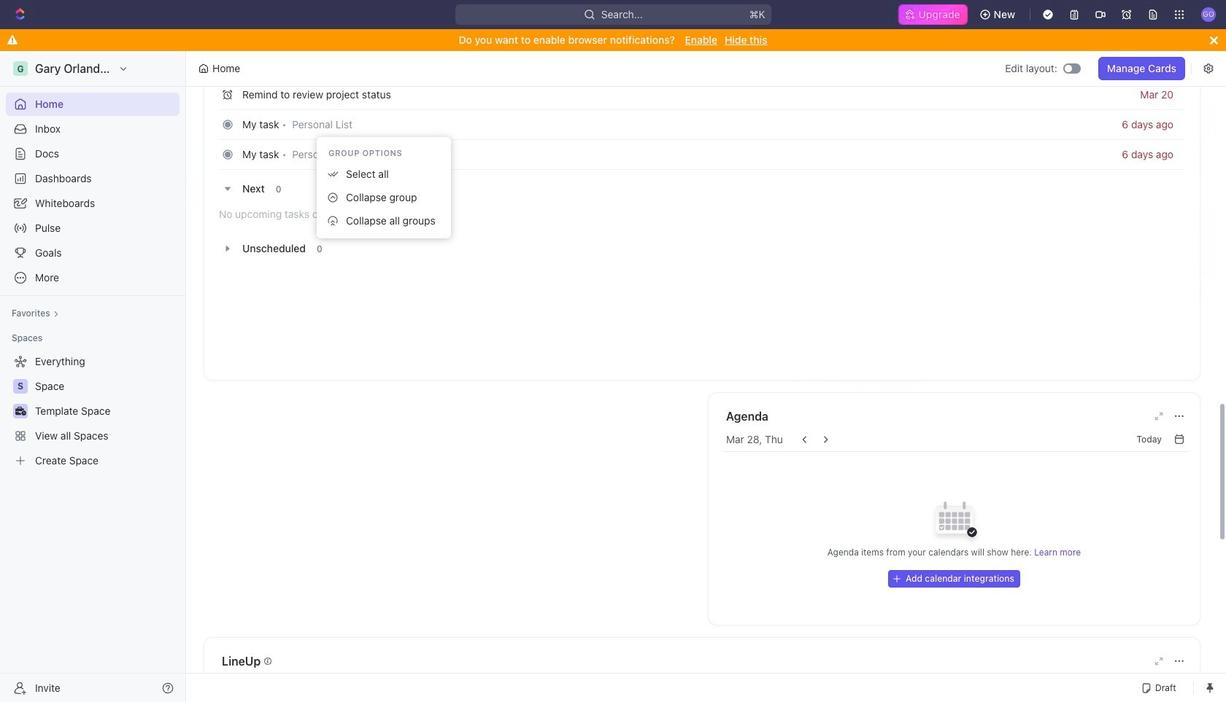 Task type: locate. For each thing, give the bounding box(es) containing it.
tree
[[6, 350, 180, 473]]

sidebar navigation
[[0, 51, 186, 703]]

tree inside sidebar navigation
[[6, 350, 180, 473]]



Task type: vqa. For each thing, say whether or not it's contained in the screenshot.
TREE
yes



